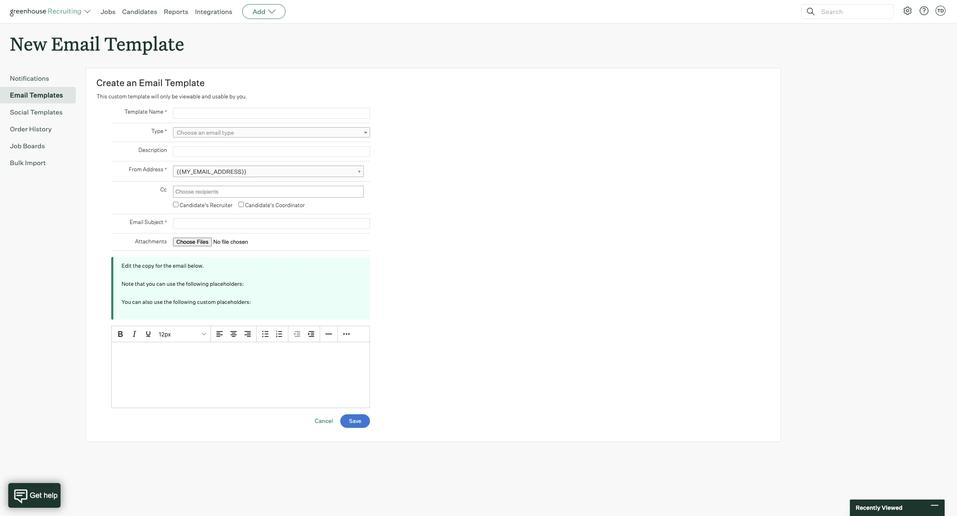 Task type: locate. For each thing, give the bounding box(es) containing it.
email templates
[[10, 91, 63, 99]]

1 * from the top
[[165, 108, 167, 115]]

1 vertical spatial templates
[[30, 108, 63, 116]]

1 candidate's from the left
[[180, 202, 209, 209]]

custom down "note that you can use the following placeholders:"
[[197, 299, 216, 305]]

an up template
[[127, 77, 137, 88]]

candidate's for candidate's recruiter
[[180, 202, 209, 209]]

0 vertical spatial an
[[127, 77, 137, 88]]

None submit
[[341, 414, 370, 428]]

email subject *
[[130, 219, 167, 226]]

following down "note that you can use the following placeholders:"
[[173, 299, 196, 305]]

templates up order history link
[[30, 108, 63, 116]]

0 horizontal spatial candidate's
[[180, 202, 209, 209]]

2 * from the top
[[165, 128, 167, 135]]

placeholders:
[[210, 280, 244, 287], [217, 299, 251, 305]]

* right subject
[[165, 219, 167, 226]]

configure image
[[903, 6, 913, 16]]

integrations
[[195, 7, 232, 16]]

12px
[[159, 331, 171, 338]]

use down 'edit the copy for the email below.'
[[167, 280, 176, 287]]

order history link
[[10, 124, 73, 134]]

for
[[155, 262, 162, 269]]

edit
[[122, 262, 132, 269]]

from address *
[[129, 166, 167, 173]]

can
[[156, 280, 165, 287], [132, 299, 141, 305]]

0 vertical spatial custom
[[108, 93, 127, 100]]

candidates
[[122, 7, 157, 16]]

usable
[[212, 93, 228, 100]]

email
[[51, 31, 100, 56], [139, 77, 163, 88], [10, 91, 28, 99], [130, 219, 143, 225]]

the
[[133, 262, 141, 269], [163, 262, 172, 269], [177, 280, 185, 287], [164, 299, 172, 305]]

email left the type
[[206, 129, 221, 136]]

1 vertical spatial an
[[198, 129, 205, 136]]

0 horizontal spatial an
[[127, 77, 137, 88]]

2 candidate's from the left
[[245, 202, 274, 209]]

an inside the choose an email type link
[[198, 129, 205, 136]]

custom down create
[[108, 93, 127, 100]]

3 toolbar from the left
[[288, 326, 320, 342]]

notifications link
[[10, 73, 73, 83]]

custom
[[108, 93, 127, 100], [197, 299, 216, 305]]

email
[[206, 129, 221, 136], [173, 262, 186, 269]]

Candidate's Recruiter checkbox
[[173, 202, 178, 207]]

12px group
[[112, 326, 370, 342]]

templates
[[29, 91, 63, 99], [30, 108, 63, 116]]

1 horizontal spatial can
[[156, 280, 165, 287]]

choose an email type
[[177, 129, 234, 136]]

notifications
[[10, 74, 49, 82]]

templates down notifications "link"
[[29, 91, 63, 99]]

email templates link
[[10, 90, 73, 100]]

type
[[222, 129, 234, 136]]

candidate's right candidate's recruiter checkbox
[[180, 202, 209, 209]]

* right type
[[165, 128, 167, 135]]

4 * from the top
[[165, 219, 167, 226]]

boards
[[23, 142, 45, 150]]

address
[[143, 166, 163, 173]]

email left below.
[[173, 262, 186, 269]]

Candidate's Coordinator checkbox
[[239, 202, 244, 207]]

1 horizontal spatial use
[[167, 280, 176, 287]]

type *
[[151, 128, 167, 135]]

choose
[[177, 129, 197, 136]]

* right address
[[165, 166, 167, 173]]

0 vertical spatial email
[[206, 129, 221, 136]]

0 vertical spatial template
[[104, 31, 184, 56]]

0 vertical spatial templates
[[29, 91, 63, 99]]

bulk import
[[10, 159, 46, 167]]

social
[[10, 108, 29, 116]]

1 vertical spatial use
[[154, 299, 163, 305]]

candidate's right candidate's coordinator option at the left of page
[[245, 202, 274, 209]]

new email template
[[10, 31, 184, 56]]

template up viewable
[[165, 77, 205, 88]]

td
[[937, 8, 944, 14]]

use
[[167, 280, 176, 287], [154, 299, 163, 305]]

order
[[10, 125, 28, 133]]

use right also
[[154, 299, 163, 305]]

following down below.
[[186, 280, 209, 287]]

*
[[165, 108, 167, 115], [165, 128, 167, 135], [165, 166, 167, 173], [165, 219, 167, 226]]

0 vertical spatial use
[[167, 280, 176, 287]]

greenhouse recruiting image
[[10, 7, 84, 16]]

1 horizontal spatial email
[[206, 129, 221, 136]]

None file field
[[173, 238, 277, 246]]

an
[[127, 77, 137, 88], [198, 129, 205, 136]]

reports
[[164, 7, 188, 16]]

note that you can use the following placeholders:
[[122, 280, 244, 287]]

toolbar
[[211, 326, 257, 342], [257, 326, 288, 342], [288, 326, 320, 342]]

candidate's for candidate's coordinator
[[245, 202, 274, 209]]

* for from address *
[[165, 166, 167, 173]]

1 vertical spatial placeholders:
[[217, 299, 251, 305]]

0 horizontal spatial custom
[[108, 93, 127, 100]]

by
[[229, 93, 236, 100]]

3 * from the top
[[165, 166, 167, 173]]

templates for email templates
[[29, 91, 63, 99]]

this
[[96, 93, 107, 100]]

1 horizontal spatial an
[[198, 129, 205, 136]]

1 vertical spatial custom
[[197, 299, 216, 305]]

subject
[[145, 219, 163, 225]]

email inside email subject *
[[130, 219, 143, 225]]

0 vertical spatial placeholders:
[[210, 280, 244, 287]]

1 vertical spatial can
[[132, 299, 141, 305]]

an right the choose
[[198, 129, 205, 136]]

placeholders: for you can also use the following custom placeholders:
[[217, 299, 251, 305]]

None text field
[[173, 187, 361, 197]]

template inside template name *
[[124, 108, 148, 115]]

1 vertical spatial email
[[173, 262, 186, 269]]

type
[[151, 128, 163, 134]]

2 vertical spatial template
[[124, 108, 148, 115]]

candidate's
[[180, 202, 209, 209], [245, 202, 274, 209]]

the right edit
[[133, 262, 141, 269]]

cancel link
[[315, 417, 333, 424]]

template down template
[[124, 108, 148, 115]]

1 toolbar from the left
[[211, 326, 257, 342]]

you
[[146, 280, 155, 287]]

only
[[160, 93, 171, 100]]

template down candidates "link"
[[104, 31, 184, 56]]

placeholders: for note that you can use the following placeholders:
[[210, 280, 244, 287]]

will
[[151, 93, 159, 100]]

following
[[186, 280, 209, 287], [173, 299, 196, 305]]

the right for
[[163, 262, 172, 269]]

also
[[142, 299, 153, 305]]

viewable
[[179, 93, 200, 100]]

the right also
[[164, 299, 172, 305]]

1 horizontal spatial candidate's
[[245, 202, 274, 209]]

coordinator
[[276, 202, 305, 209]]

template
[[104, 31, 184, 56], [165, 77, 205, 88], [124, 108, 148, 115]]

0 horizontal spatial use
[[154, 299, 163, 305]]

* right name
[[165, 108, 167, 115]]

note
[[122, 280, 134, 287]]



Task type: describe. For each thing, give the bounding box(es) containing it.
12px toolbar
[[112, 326, 211, 342]]

an for choose
[[198, 129, 205, 136]]

attachments
[[135, 238, 167, 245]]

0 horizontal spatial can
[[132, 299, 141, 305]]

create an email template
[[96, 77, 205, 88]]

and
[[202, 93, 211, 100]]

import
[[25, 159, 46, 167]]

bulk import link
[[10, 158, 73, 168]]

add button
[[242, 4, 286, 19]]

td button
[[936, 6, 946, 16]]

copy
[[142, 262, 154, 269]]

from
[[129, 166, 142, 173]]

name
[[149, 108, 163, 115]]

Description text field
[[173, 146, 370, 157]]

{{my_email_address}} link
[[173, 166, 364, 178]]

job
[[10, 142, 22, 150]]

1 horizontal spatial custom
[[197, 299, 216, 305]]

candidates link
[[122, 7, 157, 16]]

new
[[10, 31, 47, 56]]

0 vertical spatial following
[[186, 280, 209, 287]]

candidate's coordinator
[[245, 202, 305, 209]]

templates for social templates
[[30, 108, 63, 116]]

that
[[135, 280, 145, 287]]

job boards link
[[10, 141, 73, 151]]

1 vertical spatial following
[[173, 299, 196, 305]]

Template Name text field
[[173, 108, 370, 119]]

job boards
[[10, 142, 45, 150]]

you.
[[237, 93, 247, 100]]

template
[[128, 93, 150, 100]]

jobs link
[[101, 7, 116, 16]]

Search text field
[[819, 6, 886, 18]]

viewed
[[882, 504, 903, 511]]

below.
[[188, 262, 204, 269]]

create
[[96, 77, 125, 88]]

an for create
[[127, 77, 137, 88]]

description
[[139, 147, 167, 153]]

order history
[[10, 125, 52, 133]]

add
[[253, 7, 265, 16]]

template name *
[[124, 108, 167, 115]]

the up "you can also use the following custom placeholders:"
[[177, 280, 185, 287]]

social templates
[[10, 108, 63, 116]]

Email Subject text field
[[173, 218, 370, 229]]

social templates link
[[10, 107, 73, 117]]

* for template name *
[[165, 108, 167, 115]]

edit the copy for the email below.
[[122, 262, 204, 269]]

this custom template will only be viewable and usable by you.
[[96, 93, 247, 100]]

12px button
[[155, 327, 209, 341]]

bulk
[[10, 159, 24, 167]]

history
[[29, 125, 52, 133]]

* for email subject *
[[165, 219, 167, 226]]

jobs
[[101, 7, 116, 16]]

recently viewed
[[856, 504, 903, 511]]

0 horizontal spatial email
[[173, 262, 186, 269]]

recently
[[856, 504, 881, 511]]

2 toolbar from the left
[[257, 326, 288, 342]]

{{my_email_address}}
[[177, 168, 246, 175]]

cancel
[[315, 417, 333, 424]]

choose an email type link
[[173, 127, 370, 138]]

you
[[122, 299, 131, 305]]

be
[[172, 93, 178, 100]]

candidate's recruiter
[[180, 202, 233, 209]]

1 vertical spatial template
[[165, 77, 205, 88]]

reports link
[[164, 7, 188, 16]]

recruiter
[[210, 202, 233, 209]]

cc
[[160, 186, 167, 193]]

integrations link
[[195, 7, 232, 16]]

0 vertical spatial can
[[156, 280, 165, 287]]

td button
[[934, 4, 947, 17]]

you can also use the following custom placeholders:
[[122, 299, 251, 305]]



Task type: vqa. For each thing, say whether or not it's contained in the screenshot.
2nd Dropbox Link from the bottom
no



